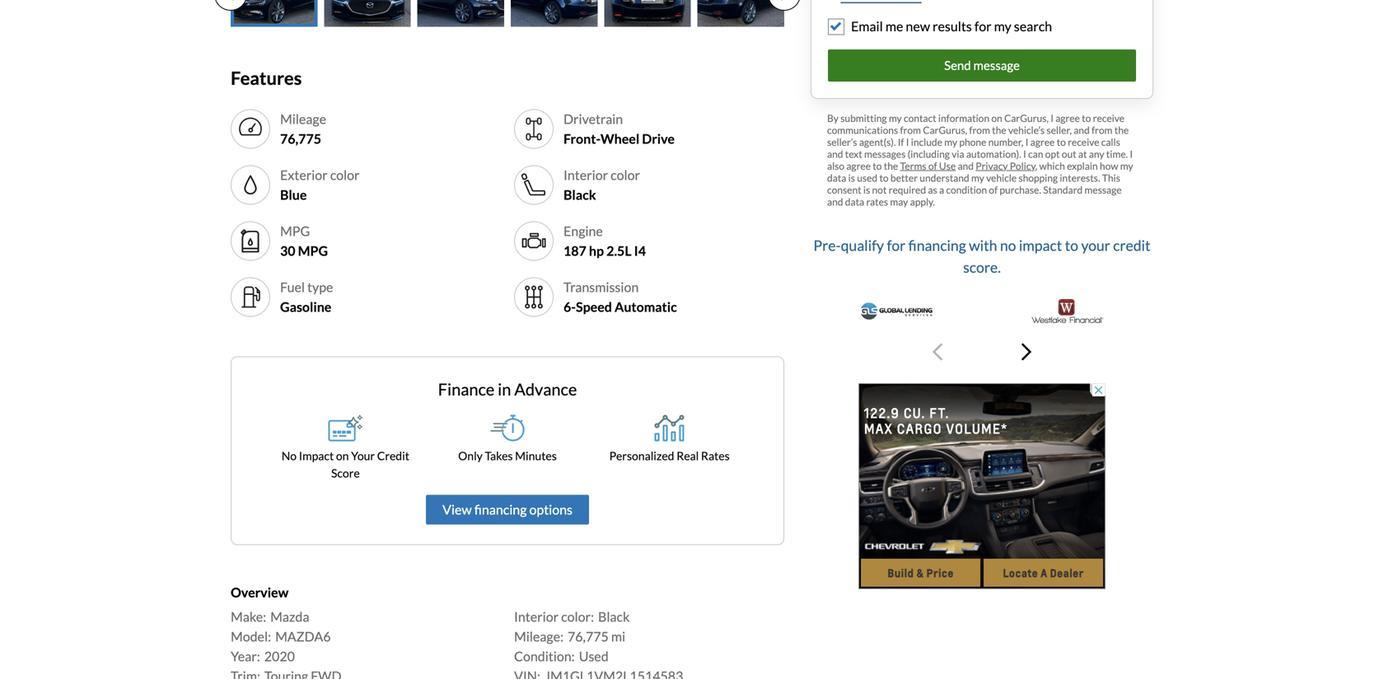 Task type: describe. For each thing, give the bounding box(es) containing it.
i right time.
[[1130, 148, 1133, 160]]

gasoline
[[280, 299, 332, 315]]

pre-qualify for financing with no impact to your credit score.
[[814, 237, 1151, 276]]

condition:
[[514, 648, 575, 664]]

finance in advance
[[438, 380, 577, 399]]

terms of use link
[[900, 160, 956, 172]]

speed
[[576, 299, 612, 315]]

0 horizontal spatial the
[[884, 160, 899, 172]]

policy
[[1010, 160, 1036, 172]]

my left search
[[995, 18, 1012, 34]]

send message
[[945, 58, 1020, 73]]

real
[[677, 449, 699, 463]]

rates
[[867, 196, 889, 207]]

76,775 inside mileage 76,775
[[280, 131, 321, 147]]

engine
[[564, 223, 603, 239]]

on inside 'by submitting my contact information on cargurus, i agree to receive communications from cargurus, from the vehicle's seller, and from the seller's agent(s). if i include my phone number, i agree to receive calls and text messages (including via automation). i can opt out at any time. i also agree to the'
[[992, 112, 1003, 124]]

2 horizontal spatial the
[[1115, 124, 1129, 136]]

communications
[[828, 124, 899, 136]]

privacy
[[976, 160, 1008, 172]]

standard
[[1044, 184, 1083, 196]]

your
[[351, 449, 375, 463]]

chevron right image
[[1022, 342, 1032, 362]]

explain
[[1067, 160, 1098, 172]]

chevron left image
[[933, 342, 943, 362]]

front-
[[564, 131, 601, 147]]

view vehicle photo 1 image
[[231, 0, 318, 27]]

0 horizontal spatial of
[[929, 160, 938, 172]]

my up if
[[889, 112, 902, 124]]

interior color black
[[564, 167, 640, 203]]

automatic
[[615, 299, 677, 315]]

exterior
[[280, 167, 328, 183]]

number,
[[989, 136, 1024, 148]]

send message button
[[828, 49, 1137, 81]]

1 horizontal spatial the
[[992, 124, 1007, 136]]

information
[[939, 112, 990, 124]]

score.
[[964, 258, 1001, 276]]

seller,
[[1047, 124, 1072, 136]]

2020
[[264, 648, 295, 664]]

transmission
[[564, 279, 639, 295]]

me
[[886, 18, 904, 34]]

to left at
[[1057, 136, 1066, 148]]

understand
[[920, 172, 970, 184]]

opt
[[1046, 148, 1060, 160]]

and left "text"
[[828, 148, 844, 160]]

and inside , which explain how my data is used to better understand my vehicle shopping interests. this consent is not required as a condition of purchase. standard message and data rates may apply.
[[828, 196, 844, 207]]

view vehicle photo 6 image
[[698, 0, 785, 27]]

0 vertical spatial mpg
[[280, 223, 310, 239]]

3 from from the left
[[1092, 124, 1113, 136]]

1 horizontal spatial is
[[864, 184, 871, 196]]

options
[[530, 502, 573, 518]]

used
[[857, 172, 878, 184]]

to down agent(s).
[[873, 160, 882, 172]]

1 vertical spatial mpg
[[298, 243, 328, 259]]

interests.
[[1060, 172, 1101, 184]]

use
[[940, 160, 956, 172]]

by
[[828, 112, 839, 124]]

engine image
[[521, 228, 547, 254]]

transmission 6-speed automatic
[[564, 279, 677, 315]]

6-
[[564, 299, 576, 315]]

drivetrain front-wheel drive
[[564, 111, 675, 147]]

of inside , which explain how my data is used to better understand my vehicle shopping interests. this consent is not required as a condition of purchase. standard message and data rates may apply.
[[989, 184, 998, 196]]

rates
[[701, 449, 730, 463]]

fuel type image
[[237, 284, 264, 310]]

black for interior color black
[[564, 187, 596, 203]]

also
[[828, 160, 845, 172]]

pre-
[[814, 237, 841, 254]]

can
[[1029, 148, 1044, 160]]

messages
[[865, 148, 906, 160]]

view
[[443, 502, 472, 518]]

mi
[[611, 629, 626, 645]]

features
[[231, 67, 302, 89]]

time.
[[1107, 148, 1128, 160]]

new
[[906, 18, 931, 34]]

better
[[891, 172, 918, 184]]

financing inside pre-qualify for financing with no impact to your credit score.
[[909, 237, 967, 254]]

30
[[280, 243, 296, 259]]

no
[[282, 449, 297, 463]]

apply.
[[910, 196, 935, 207]]

required
[[889, 184, 926, 196]]

0 vertical spatial data
[[828, 172, 847, 184]]

qualify
[[841, 237, 884, 254]]

impact
[[299, 449, 334, 463]]

0 vertical spatial agree
[[1056, 112, 1080, 124]]

blue
[[280, 187, 307, 203]]

hp
[[589, 243, 604, 259]]

consent
[[828, 184, 862, 196]]

as
[[928, 184, 938, 196]]

mpg 30 mpg
[[280, 223, 328, 259]]

color for interior color black
[[611, 167, 640, 183]]

view financing options
[[443, 502, 573, 518]]

1 vertical spatial data
[[845, 196, 865, 207]]

advance
[[515, 380, 577, 399]]

1 vertical spatial agree
[[1031, 136, 1055, 148]]

year:
[[231, 648, 260, 664]]

agent(s).
[[860, 136, 896, 148]]

drive
[[642, 131, 675, 147]]

include
[[911, 136, 943, 148]]

to right seller,
[[1082, 112, 1092, 124]]

if
[[898, 136, 905, 148]]

and right seller,
[[1074, 124, 1090, 136]]

mpg image
[[237, 228, 264, 254]]

2 from from the left
[[970, 124, 991, 136]]



Task type: vqa. For each thing, say whether or not it's contained in the screenshot.


Task type: locate. For each thing, give the bounding box(es) containing it.
black for interior color: black mileage: 76,775 mi condition: used
[[598, 609, 630, 625]]

interior inside interior color: black mileage: 76,775 mi condition: used
[[514, 609, 559, 625]]

0 horizontal spatial agree
[[847, 160, 871, 172]]

1 color from the left
[[330, 167, 360, 183]]

1 horizontal spatial financing
[[909, 237, 967, 254]]

interior inside interior color black
[[564, 167, 608, 183]]

76,775 down mileage
[[280, 131, 321, 147]]

2 horizontal spatial agree
[[1056, 112, 1080, 124]]

0 vertical spatial for
[[975, 18, 992, 34]]

for
[[975, 18, 992, 34], [887, 237, 906, 254]]

data left rates
[[845, 196, 865, 207]]

message down how
[[1085, 184, 1122, 196]]

type
[[307, 279, 333, 295]]

76,775
[[280, 131, 321, 147], [568, 629, 609, 645]]

1 vertical spatial black
[[598, 609, 630, 625]]

from up (including
[[900, 124, 921, 136]]

agree up out at the right top of the page
[[1056, 112, 1080, 124]]

2.5l
[[607, 243, 632, 259]]

to inside pre-qualify for financing with no impact to your credit score.
[[1065, 237, 1079, 254]]

1 horizontal spatial color
[[611, 167, 640, 183]]

minutes
[[515, 449, 557, 463]]

0 horizontal spatial interior
[[514, 609, 559, 625]]

and down the also
[[828, 196, 844, 207]]

on up the number, on the top of the page
[[992, 112, 1003, 124]]

message inside , which explain how my data is used to better understand my vehicle shopping interests. this consent is not required as a condition of purchase. standard message and data rates may apply.
[[1085, 184, 1122, 196]]

0 vertical spatial 76,775
[[280, 131, 321, 147]]

interior down front-
[[564, 167, 608, 183]]

this
[[1103, 172, 1121, 184]]

view financing options button
[[426, 495, 589, 525]]

0 horizontal spatial message
[[974, 58, 1020, 73]]

may
[[891, 196, 909, 207]]

any
[[1089, 148, 1105, 160]]

out
[[1062, 148, 1077, 160]]

cargurus, up via
[[923, 124, 968, 136]]

interior color image
[[521, 172, 547, 198]]

color for exterior color blue
[[330, 167, 360, 183]]

overview
[[231, 584, 289, 600]]

1 vertical spatial of
[[989, 184, 998, 196]]

pre-qualify for financing with no impact to your credit score. button
[[811, 227, 1154, 377]]

and right "use"
[[958, 160, 974, 172]]

i right the number, on the top of the page
[[1026, 136, 1029, 148]]

exterior color image
[[237, 172, 264, 198]]

1 from from the left
[[900, 124, 921, 136]]

mpg up 30
[[280, 223, 310, 239]]

privacy policy link
[[976, 160, 1036, 172]]

is left used
[[849, 172, 856, 184]]

view vehicle photo 2 image
[[324, 0, 411, 27]]

0 horizontal spatial cargurus,
[[923, 124, 968, 136]]

is left not
[[864, 184, 871, 196]]

my left vehicle
[[972, 172, 985, 184]]

automation).
[[967, 148, 1022, 160]]

for right 'qualify'
[[887, 237, 906, 254]]

i right if
[[906, 136, 910, 148]]

from up any
[[1092, 124, 1113, 136]]

color:
[[561, 609, 594, 625]]

of down the privacy
[[989, 184, 998, 196]]

0 horizontal spatial black
[[564, 187, 596, 203]]

interior up mileage:
[[514, 609, 559, 625]]

view vehicle photo 5 image
[[604, 0, 691, 27]]

1 horizontal spatial on
[[992, 112, 1003, 124]]

1 vertical spatial for
[[887, 237, 906, 254]]

0 vertical spatial financing
[[909, 237, 967, 254]]

1 horizontal spatial message
[[1085, 184, 1122, 196]]

at
[[1079, 148, 1088, 160]]

tab list
[[231, 0, 785, 27]]

personalized real rates
[[610, 449, 730, 463]]

1 vertical spatial financing
[[475, 502, 527, 518]]

text
[[845, 148, 863, 160]]

view vehicle photo 4 image
[[511, 0, 598, 27]]

view vehicle photo 3 image
[[418, 0, 504, 27]]

message inside button
[[974, 58, 1020, 73]]

financing right the view at the left bottom of the page
[[475, 502, 527, 518]]

color right the exterior
[[330, 167, 360, 183]]

purchase.
[[1000, 184, 1042, 196]]

in
[[498, 380, 511, 399]]

drivetrain image
[[521, 116, 547, 142]]

(including
[[908, 148, 950, 160]]

shopping
[[1019, 172, 1058, 184]]

no impact on your credit score
[[282, 449, 410, 480]]

mileage 76,775
[[280, 111, 326, 147]]

i right the vehicle's
[[1051, 112, 1054, 124]]

0 horizontal spatial 76,775
[[280, 131, 321, 147]]

interior color: black mileage: 76,775 mi condition: used
[[514, 609, 630, 664]]

drivetrain
[[564, 111, 623, 127]]

make:
[[231, 609, 266, 625]]

color down wheel
[[611, 167, 640, 183]]

send
[[945, 58, 971, 73]]

1 vertical spatial on
[[336, 449, 349, 463]]

for inside pre-qualify for financing with no impact to your credit score.
[[887, 237, 906, 254]]

1 horizontal spatial cargurus,
[[1005, 112, 1049, 124]]

black inside interior color: black mileage: 76,775 mi condition: used
[[598, 609, 630, 625]]

black inside interior color black
[[564, 187, 596, 203]]

condition
[[947, 184, 987, 196]]

transmission image
[[521, 284, 547, 310]]

76,775 up 'used'
[[568, 629, 609, 645]]

personalized
[[610, 449, 675, 463]]

from up automation).
[[970, 124, 991, 136]]

fuel
[[280, 279, 305, 295]]

seller's
[[828, 136, 858, 148]]

data down "text"
[[828, 172, 847, 184]]

1 vertical spatial 76,775
[[568, 629, 609, 645]]

, which explain how my data is used to better understand my vehicle shopping interests. this consent is not required as a condition of purchase. standard message and data rates may apply.
[[828, 160, 1134, 207]]

color inside exterior color blue
[[330, 167, 360, 183]]

agree right the also
[[847, 160, 871, 172]]

1 horizontal spatial agree
[[1031, 136, 1055, 148]]

2 color from the left
[[611, 167, 640, 183]]

76,775 inside interior color: black mileage: 76,775 mi condition: used
[[568, 629, 609, 645]]

mazda6
[[275, 629, 331, 645]]

search
[[1014, 18, 1053, 34]]

agree up , in the right of the page
[[1031, 136, 1055, 148]]

on up score
[[336, 449, 349, 463]]

0 horizontal spatial for
[[887, 237, 906, 254]]

1 vertical spatial interior
[[514, 609, 559, 625]]

message right send
[[974, 58, 1020, 73]]

via
[[952, 148, 965, 160]]

contact
[[904, 112, 937, 124]]

0 horizontal spatial on
[[336, 449, 349, 463]]

mazda
[[270, 609, 309, 625]]

the up automation).
[[992, 124, 1007, 136]]

0 vertical spatial black
[[564, 187, 596, 203]]

1 horizontal spatial of
[[989, 184, 998, 196]]

1 vertical spatial receive
[[1068, 136, 1100, 148]]

wheel
[[601, 131, 640, 147]]

from
[[900, 124, 921, 136], [970, 124, 991, 136], [1092, 124, 1113, 136]]

my left phone
[[945, 136, 958, 148]]

the left terms
[[884, 160, 899, 172]]

receive up explain
[[1068, 136, 1100, 148]]

data
[[828, 172, 847, 184], [845, 196, 865, 207]]

0 vertical spatial receive
[[1093, 112, 1125, 124]]

0 horizontal spatial is
[[849, 172, 856, 184]]

1 horizontal spatial black
[[598, 609, 630, 625]]

no
[[1000, 237, 1017, 254]]

2 vertical spatial agree
[[847, 160, 871, 172]]

calls
[[1102, 136, 1121, 148]]

0 vertical spatial message
[[974, 58, 1020, 73]]

finance
[[438, 380, 495, 399]]

1 horizontal spatial for
[[975, 18, 992, 34]]

vehicle
[[987, 172, 1017, 184]]

receive up calls
[[1093, 112, 1125, 124]]

is
[[849, 172, 856, 184], [864, 184, 871, 196]]

not
[[872, 184, 887, 196]]

0 horizontal spatial from
[[900, 124, 921, 136]]

financing left with
[[909, 237, 967, 254]]

email me new results for my search
[[851, 18, 1053, 34]]

credit
[[377, 449, 410, 463]]

0 vertical spatial of
[[929, 160, 938, 172]]

the
[[992, 124, 1007, 136], [1115, 124, 1129, 136], [884, 160, 899, 172]]

1 horizontal spatial from
[[970, 124, 991, 136]]

mpg right 30
[[298, 243, 328, 259]]

1 vertical spatial message
[[1085, 184, 1122, 196]]

phone
[[960, 136, 987, 148]]

mileage
[[280, 111, 326, 127]]

a
[[940, 184, 945, 196]]

how
[[1100, 160, 1119, 172]]

black up engine
[[564, 187, 596, 203]]

color inside interior color black
[[611, 167, 640, 183]]

fuel type gasoline
[[280, 279, 333, 315]]

i left can
[[1024, 148, 1027, 160]]

used
[[579, 648, 609, 664]]

2 horizontal spatial from
[[1092, 124, 1113, 136]]

the up time.
[[1115, 124, 1129, 136]]

0 vertical spatial on
[[992, 112, 1003, 124]]

0 horizontal spatial financing
[[475, 502, 527, 518]]

interior for interior color black
[[564, 167, 608, 183]]

on inside 'no impact on your credit score'
[[336, 449, 349, 463]]

of
[[929, 160, 938, 172], [989, 184, 998, 196]]

black up 'mi'
[[598, 609, 630, 625]]

terms
[[900, 160, 927, 172]]

on
[[992, 112, 1003, 124], [336, 449, 349, 463]]

model:
[[231, 629, 271, 645]]

0 vertical spatial interior
[[564, 167, 608, 183]]

my right how
[[1121, 160, 1134, 172]]

which
[[1040, 160, 1066, 172]]

for right results
[[975, 18, 992, 34]]

to inside , which explain how my data is used to better understand my vehicle shopping interests. this consent is not required as a condition of purchase. standard message and data rates may apply.
[[880, 172, 889, 184]]

engine 187 hp 2.5l i4
[[564, 223, 646, 259]]

advertisement region
[[859, 383, 1106, 589]]

187
[[564, 243, 587, 259]]

mpg
[[280, 223, 310, 239], [298, 243, 328, 259]]

score
[[331, 466, 360, 480]]

1 horizontal spatial interior
[[564, 167, 608, 183]]

of left "use"
[[929, 160, 938, 172]]

cargurus, up the number, on the top of the page
[[1005, 112, 1049, 124]]

mileage image
[[237, 116, 264, 142]]

1 horizontal spatial 76,775
[[568, 629, 609, 645]]

your
[[1082, 237, 1111, 254]]

to left your
[[1065, 237, 1079, 254]]

interior for interior color: black mileage: 76,775 mi condition: used
[[514, 609, 559, 625]]

0 horizontal spatial color
[[330, 167, 360, 183]]

to right used
[[880, 172, 889, 184]]

impact
[[1019, 237, 1063, 254]]



